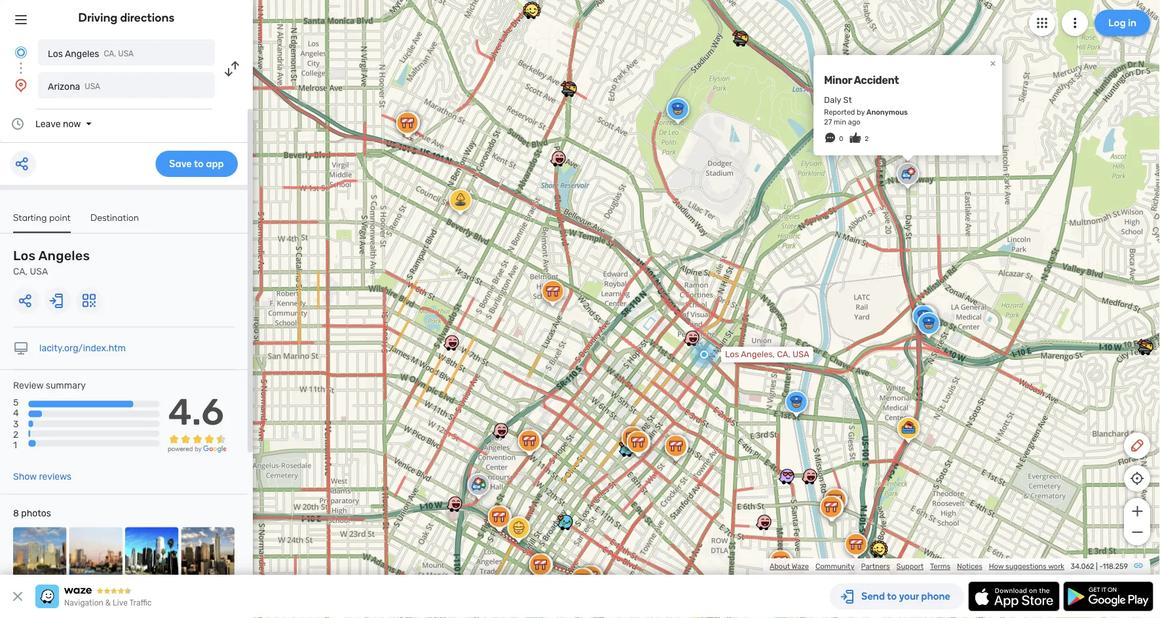 Task type: locate. For each thing, give the bounding box(es) containing it.
suggestions
[[1006, 562, 1047, 571]]

ca, down 'driving'
[[104, 49, 116, 58]]

summary
[[46, 380, 86, 391]]

terms
[[931, 562, 951, 571]]

community link
[[816, 562, 855, 571]]

st
[[844, 95, 853, 105]]

0 horizontal spatial 2
[[13, 429, 18, 440]]

0 horizontal spatial ca,
[[13, 266, 28, 277]]

0 vertical spatial 2
[[866, 135, 869, 143]]

los left angeles,
[[726, 349, 740, 360]]

starting
[[13, 212, 47, 223]]

1 vertical spatial los angeles ca, usa
[[13, 248, 90, 277]]

los down starting point button
[[13, 248, 36, 264]]

2 right the 0
[[866, 135, 869, 143]]

x image
[[10, 589, 26, 604]]

accident
[[854, 74, 900, 86]]

1 vertical spatial los
[[13, 248, 36, 264]]

support link
[[897, 562, 924, 571]]

0
[[840, 135, 844, 143]]

angeles down point
[[38, 248, 90, 264]]

usa
[[118, 49, 134, 58], [85, 82, 100, 91], [30, 266, 48, 277], [793, 349, 810, 360]]

1 horizontal spatial los
[[48, 48, 63, 59]]

usa down starting point button
[[30, 266, 48, 277]]

starting point
[[13, 212, 71, 223]]

usa right arizona
[[85, 82, 100, 91]]

how suggestions work link
[[990, 562, 1065, 571]]

lacity.org/index.htm link
[[39, 343, 126, 354]]

daly
[[825, 95, 842, 105]]

5
[[13, 397, 19, 408]]

how
[[990, 562, 1005, 571]]

1 horizontal spatial ca,
[[104, 49, 116, 58]]

los
[[48, 48, 63, 59], [13, 248, 36, 264], [726, 349, 740, 360]]

2 inside 5 4 3 2 1
[[13, 429, 18, 440]]

118.259
[[1104, 562, 1129, 571]]

1 vertical spatial ca,
[[13, 266, 28, 277]]

-
[[1100, 562, 1104, 571]]

navigation
[[64, 599, 103, 608]]

0 horizontal spatial los
[[13, 248, 36, 264]]

2 vertical spatial los
[[726, 349, 740, 360]]

image 1 of los angeles, los angeles image
[[13, 527, 67, 581]]

4.6
[[168, 390, 224, 434]]

waze
[[792, 562, 810, 571]]

1
[[13, 440, 17, 450]]

angeles up arizona usa
[[65, 48, 99, 59]]

los angeles ca, usa down starting point button
[[13, 248, 90, 277]]

los up arizona
[[48, 48, 63, 59]]

angeles,
[[742, 349, 776, 360]]

2 horizontal spatial ca,
[[778, 349, 791, 360]]

destination button
[[90, 212, 139, 232]]

current location image
[[13, 45, 29, 60]]

2 horizontal spatial los
[[726, 349, 740, 360]]

5 4 3 2 1
[[13, 397, 19, 450]]

usa inside arizona usa
[[85, 82, 100, 91]]

driving
[[78, 10, 118, 25]]

clock image
[[10, 116, 26, 132]]

computer image
[[13, 341, 29, 356]]

ca,
[[104, 49, 116, 58], [13, 266, 28, 277], [778, 349, 791, 360]]

1 vertical spatial 2
[[13, 429, 18, 440]]

angeles
[[65, 48, 99, 59], [38, 248, 90, 264]]

ca, down starting point button
[[13, 266, 28, 277]]

min
[[834, 117, 847, 126]]

los angeles ca, usa
[[48, 48, 134, 59], [13, 248, 90, 277]]

arizona usa
[[48, 81, 100, 92]]

live
[[113, 599, 128, 608]]

los angeles ca, usa down 'driving'
[[48, 48, 134, 59]]

2
[[866, 135, 869, 143], [13, 429, 18, 440]]

about waze link
[[770, 562, 810, 571]]

× link
[[988, 57, 1000, 69]]

0 vertical spatial los angeles ca, usa
[[48, 48, 134, 59]]

now
[[63, 118, 81, 129]]

starting point button
[[13, 212, 71, 233]]

directions
[[120, 10, 175, 25]]

image 4 of los angeles, los angeles image
[[181, 527, 235, 581]]

8
[[13, 508, 19, 519]]

show reviews
[[13, 471, 72, 482]]

reported
[[825, 108, 856, 116]]

8 photos
[[13, 508, 51, 519]]

2 down '4'
[[13, 429, 18, 440]]

2 vertical spatial ca,
[[778, 349, 791, 360]]

ca, right angeles,
[[778, 349, 791, 360]]

1 vertical spatial angeles
[[38, 248, 90, 264]]

usa right angeles,
[[793, 349, 810, 360]]

navigation & live traffic
[[64, 599, 152, 608]]

daly st reported by anonymous 27 min ago
[[825, 95, 909, 126]]



Task type: describe. For each thing, give the bounding box(es) containing it.
show
[[13, 471, 37, 482]]

&
[[105, 599, 111, 608]]

review summary
[[13, 380, 86, 391]]

pencil image
[[1130, 438, 1146, 454]]

27
[[825, 117, 833, 126]]

zoom in image
[[1130, 503, 1146, 519]]

3
[[13, 418, 19, 429]]

los inside los angeles ca, usa
[[13, 248, 36, 264]]

34.062
[[1072, 562, 1095, 571]]

image 3 of los angeles, los angeles image
[[125, 527, 179, 581]]

location image
[[13, 77, 29, 93]]

los angeles, ca, usa
[[726, 349, 810, 360]]

review
[[13, 380, 44, 391]]

photos
[[21, 508, 51, 519]]

4
[[13, 408, 19, 419]]

|
[[1097, 562, 1099, 571]]

support
[[897, 562, 924, 571]]

reviews
[[39, 471, 72, 482]]

notices
[[958, 562, 983, 571]]

notices link
[[958, 562, 983, 571]]

point
[[49, 212, 71, 223]]

about waze community partners support terms notices how suggestions work 34.062 | -118.259
[[770, 562, 1129, 571]]

community
[[816, 562, 855, 571]]

traffic
[[129, 599, 152, 608]]

partners
[[862, 562, 891, 571]]

link image
[[1134, 561, 1145, 571]]

image 2 of los angeles, los angeles image
[[69, 527, 123, 581]]

1 horizontal spatial 2
[[866, 135, 869, 143]]

driving directions
[[78, 10, 175, 25]]

0 vertical spatial angeles
[[65, 48, 99, 59]]

usa down driving directions
[[118, 49, 134, 58]]

leave
[[35, 118, 61, 129]]

about
[[770, 562, 791, 571]]

destination
[[90, 212, 139, 223]]

leave now
[[35, 118, 81, 129]]

work
[[1049, 562, 1065, 571]]

partners link
[[862, 562, 891, 571]]

arizona
[[48, 81, 80, 92]]

terms link
[[931, 562, 951, 571]]

anonymous
[[867, 108, 909, 116]]

ago
[[849, 117, 861, 126]]

zoom out image
[[1130, 524, 1146, 540]]

0 vertical spatial los
[[48, 48, 63, 59]]

minor accident
[[825, 74, 900, 86]]

lacity.org/index.htm
[[39, 343, 126, 354]]

×
[[991, 57, 997, 69]]

minor
[[825, 74, 853, 86]]

by
[[858, 108, 865, 116]]

0 vertical spatial ca,
[[104, 49, 116, 58]]



Task type: vqa. For each thing, say whether or not it's contained in the screenshot.
THE NOTICES
yes



